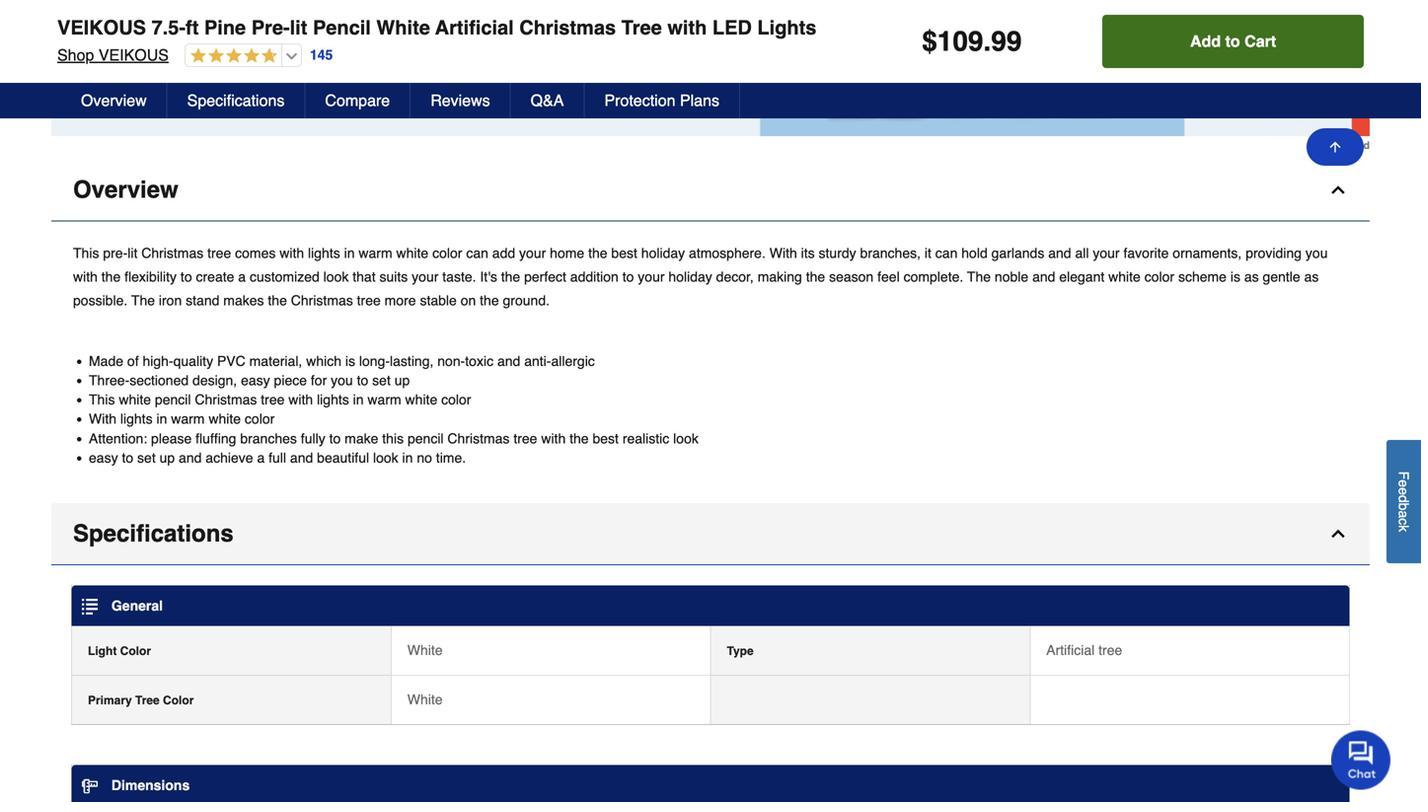 Task type: vqa. For each thing, say whether or not it's contained in the screenshot.
kitchen & bathroom cleaners Link
no



Task type: describe. For each thing, give the bounding box(es) containing it.
$
[[922, 26, 938, 57]]

pre-
[[251, 16, 290, 39]]

and left anti-
[[498, 353, 521, 369]]

add
[[492, 245, 515, 261]]

lights
[[758, 16, 817, 39]]

gentle
[[1263, 269, 1301, 285]]

sectioned
[[130, 373, 189, 388]]

your right all
[[1093, 245, 1120, 261]]

pre-
[[103, 245, 128, 261]]

white down sectioned
[[119, 392, 151, 408]]

it's
[[480, 269, 497, 285]]

making
[[758, 269, 802, 285]]

0 vertical spatial up
[[395, 373, 410, 388]]

shop veikous
[[57, 46, 169, 64]]

0 vertical spatial the
[[967, 269, 991, 285]]

to right the addition
[[623, 269, 634, 285]]

christmas up time.
[[448, 431, 510, 446]]

plans
[[680, 91, 720, 110]]

ground.
[[503, 293, 550, 308]]

more
[[385, 293, 416, 308]]

to up iron
[[181, 269, 192, 285]]

time.
[[436, 450, 466, 466]]

specifications for the bottommost specifications 'button'
[[73, 520, 234, 547]]

general
[[111, 598, 163, 614]]

this inside made of high-quality pvc material, which is long-lasting, non-toxic and anti-allergic three-sectioned design, easy piece for you to set up this white pencil christmas tree with lights in warm white color with lights in warm white color attention: please fluffing branches fully to make this pencil christmas tree with the best realistic look easy to set up and achieve a full and beautiful look in no time.
[[89, 392, 115, 408]]

stable
[[420, 293, 457, 308]]

with up customized
[[280, 245, 304, 261]]

1 vertical spatial overview button
[[51, 159, 1370, 222]]

and left all
[[1049, 245, 1072, 261]]

customized
[[250, 269, 320, 285]]

add to cart
[[1191, 32, 1277, 50]]

is inside this pre-lit christmas tree comes with lights in warm white color can add your home the best holiday atmosphere. with its sturdy branches, it can hold garlands and all your favorite ornaments, providing you with the flexibility to create a customized look that suits your taste. it's the perfect addition to your holiday decor, making the season feel complete. the noble and elegant white color scheme is as gentle as possible. the iron stand makes the christmas tree more stable on the ground.
[[1231, 269, 1241, 285]]

primary
[[88, 694, 132, 708]]

0 vertical spatial set
[[372, 373, 391, 388]]

1 horizontal spatial pencil
[[408, 431, 444, 446]]

comes
[[235, 245, 276, 261]]

is inside made of high-quality pvc material, which is long-lasting, non-toxic and anti-allergic three-sectioned design, easy piece for you to set up this white pencil christmas tree with lights in warm white color with lights in warm white color attention: please fluffing branches fully to make this pencil christmas tree with the best realistic look easy to set up and achieve a full and beautiful look in no time.
[[345, 353, 355, 369]]

your up 'perfect'
[[519, 245, 546, 261]]

this pre-lit christmas tree comes with lights in warm white color can add your home the best holiday atmosphere. with its sturdy branches, it can hold garlands and all your favorite ornaments, providing you with the flexibility to create a customized look that suits your taste. it's the perfect addition to your holiday decor, making the season feel complete. the noble and elegant white color scheme is as gentle as possible. the iron stand makes the christmas tree more stable on the ground.
[[73, 245, 1328, 308]]

fluffing
[[196, 431, 236, 446]]

0 vertical spatial overview
[[81, 91, 147, 110]]

white up suits
[[396, 245, 429, 261]]

achieve
[[206, 450, 253, 466]]

with left led
[[668, 16, 707, 39]]

.
[[984, 26, 991, 57]]

piece
[[274, 373, 307, 388]]

protection plans button
[[585, 83, 740, 118]]

7.5-
[[152, 16, 186, 39]]

taste.
[[443, 269, 476, 285]]

add to cart button
[[1103, 15, 1364, 68]]

99
[[991, 26, 1022, 57]]

0 vertical spatial veikous
[[57, 16, 146, 39]]

pencil
[[313, 16, 371, 39]]

ft
[[186, 16, 199, 39]]

this inside this pre-lit christmas tree comes with lights in warm white color can add your home the best holiday atmosphere. with its sturdy branches, it can hold garlands and all your favorite ornaments, providing you with the flexibility to create a customized look that suits your taste. it's the perfect addition to your holiday decor, making the season feel complete. the noble and elegant white color scheme is as gentle as possible. the iron stand makes the christmas tree more stable on the ground.
[[73, 245, 99, 261]]

f e e d b a c k button
[[1387, 440, 1422, 564]]

$ 109 . 99
[[922, 26, 1022, 57]]

that
[[353, 269, 376, 285]]

suits
[[380, 269, 408, 285]]

toxic
[[465, 353, 494, 369]]

best inside made of high-quality pvc material, which is long-lasting, non-toxic and anti-allergic three-sectioned design, easy piece for you to set up this white pencil christmas tree with lights in warm white color with lights in warm white color attention: please fluffing branches fully to make this pencil christmas tree with the best realistic look easy to set up and achieve a full and beautiful look in no time.
[[593, 431, 619, 446]]

protection
[[605, 91, 676, 110]]

lit inside this pre-lit christmas tree comes with lights in warm white color can add your home the best holiday atmosphere. with its sturdy branches, it can hold garlands and all your favorite ornaments, providing you with the flexibility to create a customized look that suits your taste. it's the perfect addition to your holiday decor, making the season feel complete. the noble and elegant white color scheme is as gentle as possible. the iron stand makes the christmas tree more stable on the ground.
[[128, 245, 138, 261]]

it
[[925, 245, 932, 261]]

cart
[[1245, 32, 1277, 50]]

your up stable
[[412, 269, 439, 285]]

the down pre-
[[101, 269, 121, 285]]

f
[[1396, 471, 1412, 480]]

and right noble
[[1033, 269, 1056, 285]]

non-
[[438, 353, 465, 369]]

feel
[[878, 269, 900, 285]]

color down non-
[[441, 392, 471, 408]]

no
[[417, 450, 432, 466]]

0 horizontal spatial tree
[[135, 694, 160, 708]]

to down attention: on the bottom left of the page
[[122, 450, 133, 466]]

of
[[127, 353, 139, 369]]

make
[[345, 431, 378, 446]]

1 e from the top
[[1396, 480, 1412, 488]]

possible.
[[73, 293, 128, 308]]

reviews button
[[411, 83, 511, 118]]

compare
[[325, 91, 390, 110]]

2 can from the left
[[936, 245, 958, 261]]

the down "its"
[[806, 269, 825, 285]]

0 horizontal spatial color
[[120, 645, 151, 658]]

0 vertical spatial lit
[[290, 16, 307, 39]]

1 vertical spatial look
[[673, 431, 699, 446]]

shop
[[57, 46, 94, 64]]

0 vertical spatial overview button
[[61, 83, 168, 118]]

branches
[[240, 431, 297, 446]]

white for light color
[[407, 643, 443, 658]]

light
[[88, 645, 117, 658]]

1 vertical spatial overview
[[73, 176, 178, 203]]

advertisement region
[[51, 0, 1370, 151]]

protection plans
[[605, 91, 720, 110]]

arrow up image
[[1328, 139, 1344, 155]]

you inside made of high-quality pvc material, which is long-lasting, non-toxic and anti-allergic three-sectioned design, easy piece for you to set up this white pencil christmas tree with lights in warm white color with lights in warm white color attention: please fluffing branches fully to make this pencil christmas tree with the best realistic look easy to set up and achieve a full and beautiful look in no time.
[[331, 373, 353, 388]]

list view image
[[82, 599, 98, 615]]

k
[[1396, 525, 1412, 532]]

beautiful
[[317, 450, 369, 466]]

which
[[306, 353, 342, 369]]

4.7 stars image
[[186, 47, 277, 66]]

create
[[196, 269, 234, 285]]

atmosphere.
[[689, 245, 766, 261]]

full
[[269, 450, 286, 466]]

realistic
[[623, 431, 670, 446]]

warm inside this pre-lit christmas tree comes with lights in warm white color can add your home the best holiday atmosphere. with its sturdy branches, it can hold garlands and all your favorite ornaments, providing you with the flexibility to create a customized look that suits your taste. it's the perfect addition to your holiday decor, making the season feel complete. the noble and elegant white color scheme is as gentle as possible. the iron stand makes the christmas tree more stable on the ground.
[[359, 245, 393, 261]]

christmas down design,
[[195, 392, 257, 408]]

high-
[[143, 353, 173, 369]]

c
[[1396, 518, 1412, 525]]

providing
[[1246, 245, 1302, 261]]

stand
[[186, 293, 220, 308]]

145
[[310, 47, 333, 63]]

christmas up q&a
[[520, 16, 616, 39]]

sturdy
[[819, 245, 857, 261]]

addition
[[570, 269, 619, 285]]

pvc
[[217, 353, 246, 369]]

add
[[1191, 32, 1221, 50]]

0 vertical spatial holiday
[[641, 245, 685, 261]]

2 as from the left
[[1305, 269, 1319, 285]]

flexibility
[[125, 269, 177, 285]]

1 vertical spatial up
[[160, 450, 175, 466]]



Task type: locate. For each thing, give the bounding box(es) containing it.
1 vertical spatial holiday
[[669, 269, 713, 285]]

1 vertical spatial veikous
[[99, 46, 169, 64]]

specifications down 4.7 stars image
[[187, 91, 285, 110]]

allergic
[[551, 353, 595, 369]]

overview button
[[61, 83, 168, 118], [51, 159, 1370, 222]]

hold
[[962, 245, 988, 261]]

0 horizontal spatial up
[[160, 450, 175, 466]]

with inside made of high-quality pvc material, which is long-lasting, non-toxic and anti-allergic three-sectioned design, easy piece for you to set up this white pencil christmas tree with lights in warm white color with lights in warm white color attention: please fluffing branches fully to make this pencil christmas tree with the best realistic look easy to set up and achieve a full and beautiful look in no time.
[[89, 411, 116, 427]]

with up "possible."
[[73, 269, 98, 285]]

0 vertical spatial this
[[73, 245, 99, 261]]

please
[[151, 431, 192, 446]]

chat invite button image
[[1332, 730, 1392, 790]]

0 vertical spatial specifications
[[187, 91, 285, 110]]

1 vertical spatial the
[[131, 293, 155, 308]]

0 vertical spatial pencil
[[155, 392, 191, 408]]

1 vertical spatial best
[[593, 431, 619, 446]]

2 horizontal spatial a
[[1396, 511, 1412, 518]]

favorite
[[1124, 245, 1169, 261]]

for
[[311, 373, 327, 388]]

0 vertical spatial a
[[238, 269, 246, 285]]

color up branches
[[245, 411, 275, 427]]

0 horizontal spatial look
[[323, 269, 349, 285]]

in up make
[[353, 392, 364, 408]]

pencil up no
[[408, 431, 444, 446]]

0 vertical spatial you
[[1306, 245, 1328, 261]]

0 horizontal spatial lit
[[128, 245, 138, 261]]

artificial
[[435, 16, 514, 39], [1047, 643, 1095, 658]]

tree
[[207, 245, 231, 261], [357, 293, 381, 308], [261, 392, 285, 408], [514, 431, 537, 446], [1099, 643, 1123, 658]]

q&a button
[[511, 83, 585, 118]]

overview button down shop veikous
[[61, 83, 168, 118]]

its
[[801, 245, 815, 261]]

pencil down sectioned
[[155, 392, 191, 408]]

artificial tree
[[1047, 643, 1123, 658]]

elegant
[[1060, 269, 1105, 285]]

lights inside this pre-lit christmas tree comes with lights in warm white color can add your home the best holiday atmosphere. with its sturdy branches, it can hold garlands and all your favorite ornaments, providing you with the flexibility to create a customized look that suits your taste. it's the perfect addition to your holiday decor, making the season feel complete. the noble and elegant white color scheme is as gentle as possible. the iron stand makes the christmas tree more stable on the ground.
[[308, 245, 340, 261]]

complete.
[[904, 269, 964, 285]]

2 horizontal spatial look
[[673, 431, 699, 446]]

you right for
[[331, 373, 353, 388]]

0 horizontal spatial can
[[466, 245, 489, 261]]

lights up attention: on the bottom left of the page
[[120, 411, 153, 427]]

1 chevron up image from the top
[[1329, 180, 1349, 200]]

white for primary tree color
[[407, 692, 443, 708]]

1 horizontal spatial a
[[257, 450, 265, 466]]

2 vertical spatial white
[[407, 692, 443, 708]]

1 horizontal spatial look
[[373, 450, 398, 466]]

color up taste. at the top left
[[432, 245, 462, 261]]

1 vertical spatial artificial
[[1047, 643, 1095, 658]]

is right scheme
[[1231, 269, 1241, 285]]

set
[[372, 373, 391, 388], [137, 450, 156, 466]]

the inside made of high-quality pvc material, which is long-lasting, non-toxic and anti-allergic three-sectioned design, easy piece for you to set up this white pencil christmas tree with lights in warm white color with lights in warm white color attention: please fluffing branches fully to make this pencil christmas tree with the best realistic look easy to set up and achieve a full and beautiful look in no time.
[[570, 431, 589, 446]]

garlands
[[992, 245, 1045, 261]]

lasting,
[[390, 353, 434, 369]]

up
[[395, 373, 410, 388], [160, 450, 175, 466]]

color
[[432, 245, 462, 261], [1145, 269, 1175, 285], [441, 392, 471, 408], [245, 411, 275, 427]]

white down lasting, on the top
[[405, 392, 438, 408]]

on
[[461, 293, 476, 308]]

1 vertical spatial pencil
[[408, 431, 444, 446]]

veikous down 7.5-
[[99, 46, 169, 64]]

makes
[[223, 293, 264, 308]]

iron
[[159, 293, 182, 308]]

ornaments,
[[1173, 245, 1242, 261]]

the
[[588, 245, 608, 261], [101, 269, 121, 285], [501, 269, 520, 285], [806, 269, 825, 285], [268, 293, 287, 308], [480, 293, 499, 308], [570, 431, 589, 446]]

2 vertical spatial a
[[1396, 511, 1412, 518]]

e up b
[[1396, 488, 1412, 495]]

overview down shop veikous
[[81, 91, 147, 110]]

set down please
[[137, 450, 156, 466]]

white up fluffing
[[209, 411, 241, 427]]

1 horizontal spatial as
[[1305, 269, 1319, 285]]

with down piece
[[289, 392, 313, 408]]

2 vertical spatial warm
[[171, 411, 205, 427]]

easy down attention: on the bottom left of the page
[[89, 450, 118, 466]]

1 horizontal spatial with
[[770, 245, 797, 261]]

color
[[120, 645, 151, 658], [163, 694, 194, 708]]

as right gentle
[[1305, 269, 1319, 285]]

a inside made of high-quality pvc material, which is long-lasting, non-toxic and anti-allergic three-sectioned design, easy piece for you to set up this white pencil christmas tree with lights in warm white color with lights in warm white color attention: please fluffing branches fully to make this pencil christmas tree with the best realistic look easy to set up and achieve a full and beautiful look in no time.
[[257, 450, 265, 466]]

in up that at the top
[[344, 245, 355, 261]]

veikous
[[57, 16, 146, 39], [99, 46, 169, 64]]

0 vertical spatial chevron up image
[[1329, 180, 1349, 200]]

compare button
[[305, 83, 411, 118]]

1 as from the left
[[1245, 269, 1259, 285]]

home
[[550, 245, 585, 261]]

perfect
[[524, 269, 567, 285]]

1 vertical spatial white
[[407, 643, 443, 658]]

1 vertical spatial chevron up image
[[1329, 524, 1349, 544]]

lights up customized
[[308, 245, 340, 261]]

decor,
[[716, 269, 754, 285]]

1 vertical spatial with
[[89, 411, 116, 427]]

anti-
[[524, 353, 551, 369]]

this down three-
[[89, 392, 115, 408]]

lit up the flexibility
[[128, 245, 138, 261]]

to
[[1226, 32, 1241, 50], [181, 269, 192, 285], [623, 269, 634, 285], [357, 373, 369, 388], [329, 431, 341, 446], [122, 450, 133, 466]]

lights
[[308, 245, 340, 261], [317, 392, 349, 408], [120, 411, 153, 427]]

specifications button
[[168, 83, 305, 118], [51, 503, 1370, 566]]

a up makes
[[238, 269, 246, 285]]

look left that at the top
[[323, 269, 349, 285]]

chevron up image left k
[[1329, 524, 1349, 544]]

2 vertical spatial lights
[[120, 411, 153, 427]]

in left no
[[402, 450, 413, 466]]

warm up please
[[171, 411, 205, 427]]

to up beautiful
[[329, 431, 341, 446]]

quality
[[173, 353, 213, 369]]

as left gentle
[[1245, 269, 1259, 285]]

type
[[727, 645, 754, 658]]

0 horizontal spatial with
[[89, 411, 116, 427]]

attention:
[[89, 431, 147, 446]]

tree right primary
[[135, 694, 160, 708]]

1 horizontal spatial set
[[372, 373, 391, 388]]

1 horizontal spatial can
[[936, 245, 958, 261]]

1 horizontal spatial color
[[163, 694, 194, 708]]

best up the addition
[[611, 245, 638, 261]]

0 horizontal spatial the
[[131, 293, 155, 308]]

1 vertical spatial warm
[[368, 392, 401, 408]]

0 vertical spatial tree
[[622, 16, 662, 39]]

specifications
[[187, 91, 285, 110], [73, 520, 234, 547]]

you inside this pre-lit christmas tree comes with lights in warm white color can add your home the best holiday atmosphere. with its sturdy branches, it can hold garlands and all your favorite ornaments, providing you with the flexibility to create a customized look that suits your taste. it's the perfect addition to your holiday decor, making the season feel complete. the noble and elegant white color scheme is as gentle as possible. the iron stand makes the christmas tree more stable on the ground.
[[1306, 245, 1328, 261]]

1 horizontal spatial the
[[967, 269, 991, 285]]

is
[[1231, 269, 1241, 285], [345, 353, 355, 369]]

holiday down atmosphere. at the top
[[669, 269, 713, 285]]

2 e from the top
[[1396, 488, 1412, 495]]

color right primary
[[163, 694, 194, 708]]

the down customized
[[268, 293, 287, 308]]

0 vertical spatial lights
[[308, 245, 340, 261]]

0 horizontal spatial as
[[1245, 269, 1259, 285]]

lit left pencil
[[290, 16, 307, 39]]

christmas up the flexibility
[[141, 245, 204, 261]]

and down fully
[[290, 450, 313, 466]]

0 vertical spatial best
[[611, 245, 638, 261]]

0 vertical spatial warm
[[359, 245, 393, 261]]

0 vertical spatial easy
[[241, 373, 270, 388]]

fully
[[301, 431, 325, 446]]

0 horizontal spatial is
[[345, 353, 355, 369]]

can up it's
[[466, 245, 489, 261]]

1 horizontal spatial up
[[395, 373, 410, 388]]

1 vertical spatial specifications button
[[51, 503, 1370, 566]]

0 horizontal spatial set
[[137, 450, 156, 466]]

color down "favorite"
[[1145, 269, 1175, 285]]

1 vertical spatial color
[[163, 694, 194, 708]]

best
[[611, 245, 638, 261], [593, 431, 619, 446]]

specifications up the general
[[73, 520, 234, 547]]

branches,
[[860, 245, 921, 261]]

with down anti-
[[541, 431, 566, 446]]

tree
[[622, 16, 662, 39], [135, 694, 160, 708]]

you right providing
[[1306, 245, 1328, 261]]

chevron up image
[[1329, 180, 1349, 200], [1329, 524, 1349, 544]]

the right on at the left top of page
[[480, 293, 499, 308]]

best inside this pre-lit christmas tree comes with lights in warm white color can add your home the best holiday atmosphere. with its sturdy branches, it can hold garlands and all your favorite ornaments, providing you with the flexibility to create a customized look that suits your taste. it's the perfect addition to your holiday decor, making the season feel complete. the noble and elegant white color scheme is as gentle as possible. the iron stand makes the christmas tree more stable on the ground.
[[611, 245, 638, 261]]

chevron up image for specifications
[[1329, 524, 1349, 544]]

0 vertical spatial with
[[770, 245, 797, 261]]

lit
[[290, 16, 307, 39], [128, 245, 138, 261]]

with up attention: on the bottom left of the page
[[89, 411, 116, 427]]

lights down for
[[317, 392, 349, 408]]

can
[[466, 245, 489, 261], [936, 245, 958, 261]]

1 can from the left
[[466, 245, 489, 261]]

best left realistic
[[593, 431, 619, 446]]

0 vertical spatial artificial
[[435, 16, 514, 39]]

warm up that at the top
[[359, 245, 393, 261]]

set down long-
[[372, 373, 391, 388]]

holiday
[[641, 245, 685, 261], [669, 269, 713, 285]]

1 vertical spatial is
[[345, 353, 355, 369]]

long-
[[359, 353, 390, 369]]

1 vertical spatial specifications
[[73, 520, 234, 547]]

f e e d b a c k
[[1396, 471, 1412, 532]]

overview up pre-
[[73, 176, 178, 203]]

up down please
[[160, 450, 175, 466]]

veikous 7.5-ft pine pre-lit pencil white artificial christmas tree with led lights
[[57, 16, 817, 39]]

0 horizontal spatial pencil
[[155, 392, 191, 408]]

0 vertical spatial white
[[377, 16, 430, 39]]

led
[[713, 16, 752, 39]]

chevron up image for overview
[[1329, 180, 1349, 200]]

the down the flexibility
[[131, 293, 155, 308]]

1 vertical spatial tree
[[135, 694, 160, 708]]

0 horizontal spatial a
[[238, 269, 246, 285]]

with up making
[[770, 245, 797, 261]]

design,
[[193, 373, 237, 388]]

e up d
[[1396, 480, 1412, 488]]

overview button up atmosphere. at the top
[[51, 159, 1370, 222]]

1 horizontal spatial is
[[1231, 269, 1241, 285]]

in up please
[[156, 411, 167, 427]]

0 vertical spatial specifications button
[[168, 83, 305, 118]]

holiday left atmosphere. at the top
[[641, 245, 685, 261]]

white down "favorite"
[[1109, 269, 1141, 285]]

chevron up image down arrow up "icon" on the right of page
[[1329, 180, 1349, 200]]

specifications for the topmost specifications 'button'
[[187, 91, 285, 110]]

overview
[[81, 91, 147, 110], [73, 176, 178, 203]]

1 vertical spatial a
[[257, 450, 265, 466]]

all
[[1076, 245, 1089, 261]]

dimensions image
[[82, 779, 98, 795]]

1 horizontal spatial artificial
[[1047, 643, 1095, 658]]

1 horizontal spatial you
[[1306, 245, 1328, 261]]

0 vertical spatial is
[[1231, 269, 1241, 285]]

0 vertical spatial look
[[323, 269, 349, 285]]

1 vertical spatial set
[[137, 450, 156, 466]]

this left pre-
[[73, 245, 99, 261]]

a up k
[[1396, 511, 1412, 518]]

a inside f e e d b a c k button
[[1396, 511, 1412, 518]]

1 horizontal spatial tree
[[622, 16, 662, 39]]

is left long-
[[345, 353, 355, 369]]

made
[[89, 353, 123, 369]]

to inside add to cart "button"
[[1226, 32, 1241, 50]]

look down the "this"
[[373, 450, 398, 466]]

2 vertical spatial look
[[373, 450, 398, 466]]

christmas down customized
[[291, 293, 353, 308]]

the up the addition
[[588, 245, 608, 261]]

look inside this pre-lit christmas tree comes with lights in warm white color can add your home the best holiday atmosphere. with its sturdy branches, it can hold garlands and all your favorite ornaments, providing you with the flexibility to create a customized look that suits your taste. it's the perfect addition to your holiday decor, making the season feel complete. the noble and elegant white color scheme is as gentle as possible. the iron stand makes the christmas tree more stable on the ground.
[[323, 269, 349, 285]]

in inside this pre-lit christmas tree comes with lights in warm white color can add your home the best holiday atmosphere. with its sturdy branches, it can hold garlands and all your favorite ornaments, providing you with the flexibility to create a customized look that suits your taste. it's the perfect addition to your holiday decor, making the season feel complete. the noble and elegant white color scheme is as gentle as possible. the iron stand makes the christmas tree more stable on the ground.
[[344, 245, 355, 261]]

0 horizontal spatial you
[[331, 373, 353, 388]]

to right add
[[1226, 32, 1241, 50]]

0 horizontal spatial artificial
[[435, 16, 514, 39]]

look right realistic
[[673, 431, 699, 446]]

0 vertical spatial color
[[120, 645, 151, 658]]

the right it's
[[501, 269, 520, 285]]

can right it
[[936, 245, 958, 261]]

with inside this pre-lit christmas tree comes with lights in warm white color can add your home the best holiday atmosphere. with its sturdy branches, it can hold garlands and all your favorite ornaments, providing you with the flexibility to create a customized look that suits your taste. it's the perfect addition to your holiday decor, making the season feel complete. the noble and elegant white color scheme is as gentle as possible. the iron stand makes the christmas tree more stable on the ground.
[[770, 245, 797, 261]]

the left realistic
[[570, 431, 589, 446]]

a left full
[[257, 450, 265, 466]]

easy down material,
[[241, 373, 270, 388]]

season
[[829, 269, 874, 285]]

a inside this pre-lit christmas tree comes with lights in warm white color can add your home the best holiday atmosphere. with its sturdy branches, it can hold garlands and all your favorite ornaments, providing you with the flexibility to create a customized look that suits your taste. it's the perfect addition to your holiday decor, making the season feel complete. the noble and elegant white color scheme is as gentle as possible. the iron stand makes the christmas tree more stable on the ground.
[[238, 269, 246, 285]]

this
[[382, 431, 404, 446]]

your right the addition
[[638, 269, 665, 285]]

q&a
[[531, 91, 564, 110]]

1 horizontal spatial lit
[[290, 16, 307, 39]]

in
[[344, 245, 355, 261], [353, 392, 364, 408], [156, 411, 167, 427], [402, 450, 413, 466]]

1 vertical spatial you
[[331, 373, 353, 388]]

color right "light"
[[120, 645, 151, 658]]

warm up the "this"
[[368, 392, 401, 408]]

1 vertical spatial this
[[89, 392, 115, 408]]

tree up protection
[[622, 16, 662, 39]]

1 vertical spatial lit
[[128, 245, 138, 261]]

1 horizontal spatial easy
[[241, 373, 270, 388]]

109
[[938, 26, 984, 57]]

three-
[[89, 373, 130, 388]]

christmas
[[520, 16, 616, 39], [141, 245, 204, 261], [291, 293, 353, 308], [195, 392, 257, 408], [448, 431, 510, 446]]

1 vertical spatial lights
[[317, 392, 349, 408]]

veikous up shop veikous
[[57, 16, 146, 39]]

0 horizontal spatial easy
[[89, 450, 118, 466]]

light color
[[88, 645, 151, 658]]

and down please
[[179, 450, 202, 466]]

to down long-
[[357, 373, 369, 388]]

2 chevron up image from the top
[[1329, 524, 1349, 544]]

1 vertical spatial easy
[[89, 450, 118, 466]]

the down the hold
[[967, 269, 991, 285]]

reviews
[[431, 91, 490, 110]]



